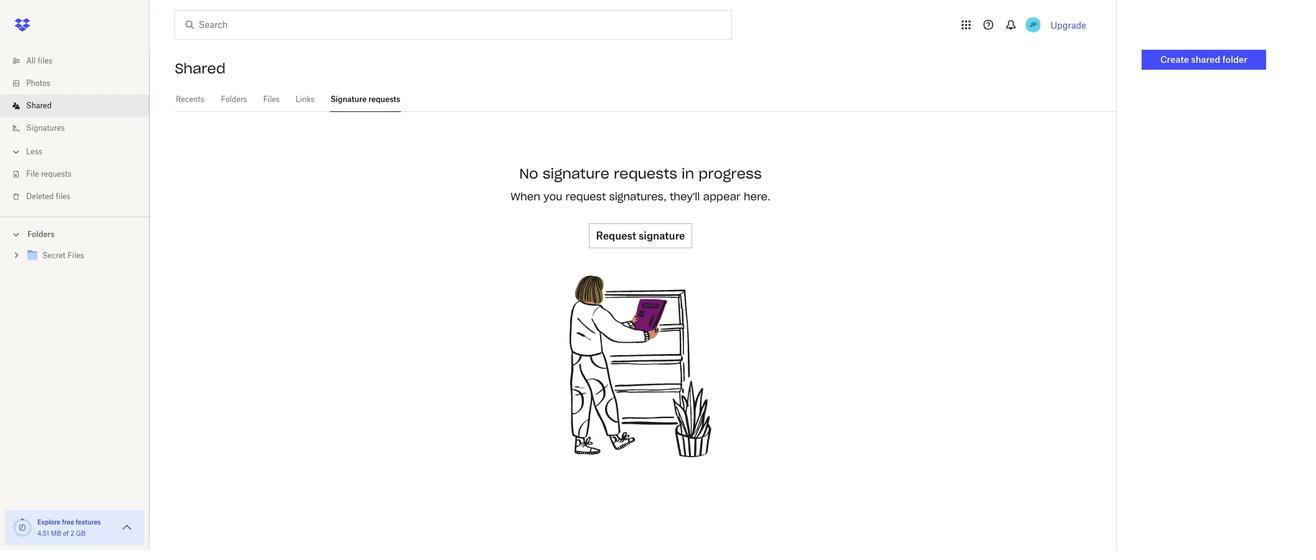 Task type: locate. For each thing, give the bounding box(es) containing it.
requests up "when you request signatures, they'll appear here."
[[614, 165, 678, 182]]

1 horizontal spatial files
[[263, 95, 280, 104]]

create shared folder button
[[1142, 50, 1267, 70]]

quota usage element
[[12, 518, 32, 538]]

explore free features 4.51 mb of 2 gb
[[37, 519, 101, 538]]

requests inside file requests link
[[41, 169, 72, 179]]

when you request signatures, they'll appear here.
[[511, 190, 771, 203]]

folders left files link
[[221, 95, 247, 104]]

0 vertical spatial signature
[[543, 165, 610, 182]]

signature
[[543, 165, 610, 182], [639, 230, 685, 242]]

mb
[[51, 530, 61, 538]]

1 vertical spatial shared
[[26, 101, 52, 110]]

of
[[63, 530, 69, 538]]

requests right signature
[[369, 95, 401, 104]]

all files
[[26, 56, 52, 65]]

shared
[[175, 60, 226, 77], [26, 101, 52, 110]]

0 vertical spatial folders
[[221, 95, 247, 104]]

all
[[26, 56, 36, 65]]

0 horizontal spatial requests
[[41, 169, 72, 179]]

folders link
[[220, 87, 248, 110]]

explore
[[37, 519, 61, 526]]

0 vertical spatial files
[[263, 95, 280, 104]]

recents link
[[175, 87, 205, 110]]

jp
[[1030, 21, 1038, 29]]

0 horizontal spatial shared
[[26, 101, 52, 110]]

0 vertical spatial shared
[[175, 60, 226, 77]]

requests
[[369, 95, 401, 104], [614, 165, 678, 182], [41, 169, 72, 179]]

signature down "when you request signatures, they'll appear here."
[[639, 230, 685, 242]]

signature up request
[[543, 165, 610, 182]]

tab list containing recents
[[175, 87, 1117, 112]]

recents
[[176, 95, 204, 104]]

folders inside folders link
[[221, 95, 247, 104]]

signature for request
[[639, 230, 685, 242]]

list
[[0, 42, 149, 217]]

gb
[[76, 530, 86, 538]]

files right deleted
[[56, 192, 70, 201]]

1 horizontal spatial requests
[[369, 95, 401, 104]]

progress
[[699, 165, 762, 182]]

request
[[596, 230, 637, 242]]

photos
[[26, 78, 50, 88]]

dropbox image
[[10, 12, 35, 37]]

deleted files link
[[10, 186, 149, 208]]

1 vertical spatial folders
[[27, 230, 55, 239]]

they'll
[[670, 190, 700, 203]]

files
[[263, 95, 280, 104], [68, 251, 84, 260]]

folders
[[221, 95, 247, 104], [27, 230, 55, 239]]

1 vertical spatial files
[[68, 251, 84, 260]]

secret
[[42, 251, 66, 260]]

0 horizontal spatial folders
[[27, 230, 55, 239]]

1 horizontal spatial files
[[56, 192, 70, 201]]

shared down photos
[[26, 101, 52, 110]]

folders up secret
[[27, 230, 55, 239]]

requests inside signature requests link
[[369, 95, 401, 104]]

1 horizontal spatial folders
[[221, 95, 247, 104]]

files down folders button
[[68, 251, 84, 260]]

requests right file
[[41, 169, 72, 179]]

0 horizontal spatial files
[[38, 56, 52, 65]]

signatures
[[26, 123, 65, 133]]

illustration of an empty shelf image
[[548, 273, 734, 460]]

0 horizontal spatial files
[[68, 251, 84, 260]]

files left links
[[263, 95, 280, 104]]

1 vertical spatial signature
[[639, 230, 685, 242]]

shared link
[[10, 95, 149, 117]]

file requests
[[26, 169, 72, 179]]

shared up recents link
[[175, 60, 226, 77]]

signature inside button
[[639, 230, 685, 242]]

1 horizontal spatial signature
[[639, 230, 685, 242]]

0 vertical spatial files
[[38, 56, 52, 65]]

1 vertical spatial files
[[56, 192, 70, 201]]

signature for no
[[543, 165, 610, 182]]

all files link
[[10, 50, 149, 72]]

files right all
[[38, 56, 52, 65]]

in
[[682, 165, 695, 182]]

files
[[38, 56, 52, 65], [56, 192, 70, 201]]

0 horizontal spatial signature
[[543, 165, 610, 182]]

links
[[296, 95, 315, 104]]

no
[[520, 165, 539, 182]]

create shared folder
[[1161, 54, 1248, 65]]

files for deleted files
[[56, 192, 70, 201]]

tab list
[[175, 87, 1117, 112]]



Task type: vqa. For each thing, say whether or not it's contained in the screenshot.
folder
yes



Task type: describe. For each thing, give the bounding box(es) containing it.
file requests link
[[10, 163, 149, 186]]

signatures link
[[10, 117, 149, 140]]

less
[[26, 147, 42, 156]]

request
[[566, 190, 606, 203]]

features
[[76, 519, 101, 526]]

deleted files
[[26, 192, 70, 201]]

signature requests
[[331, 95, 401, 104]]

request signature
[[596, 230, 685, 242]]

4.51
[[37, 530, 49, 538]]

appear
[[704, 190, 741, 203]]

requests for file requests
[[41, 169, 72, 179]]

1 horizontal spatial shared
[[175, 60, 226, 77]]

list containing all files
[[0, 42, 149, 217]]

signature
[[331, 95, 367, 104]]

create
[[1161, 54, 1190, 65]]

2 horizontal spatial requests
[[614, 165, 678, 182]]

upgrade
[[1051, 20, 1087, 30]]

upgrade link
[[1051, 20, 1087, 30]]

2
[[70, 530, 74, 538]]

secret files link
[[25, 248, 140, 265]]

secret files
[[42, 251, 84, 260]]

files link
[[263, 87, 280, 110]]

here.
[[744, 190, 771, 203]]

when
[[511, 190, 541, 203]]

folders inside folders button
[[27, 230, 55, 239]]

requests for signature requests
[[369, 95, 401, 104]]

Search in folder "Dropbox" text field
[[199, 18, 706, 32]]

deleted
[[26, 192, 54, 201]]

shared list item
[[0, 95, 149, 117]]

links link
[[295, 87, 315, 110]]

folder
[[1223, 54, 1248, 65]]

shared inside list item
[[26, 101, 52, 110]]

jp button
[[1024, 15, 1044, 35]]

shared
[[1192, 54, 1221, 65]]

files for all files
[[38, 56, 52, 65]]

free
[[62, 519, 74, 526]]

file
[[26, 169, 39, 179]]

signatures,
[[610, 190, 667, 203]]

signature requests link
[[330, 87, 401, 110]]

you
[[544, 190, 563, 203]]

photos link
[[10, 72, 149, 95]]

no signature requests in progress
[[520, 165, 762, 182]]

less image
[[10, 146, 22, 158]]

folders button
[[0, 225, 149, 244]]

request signature button
[[589, 223, 693, 248]]



